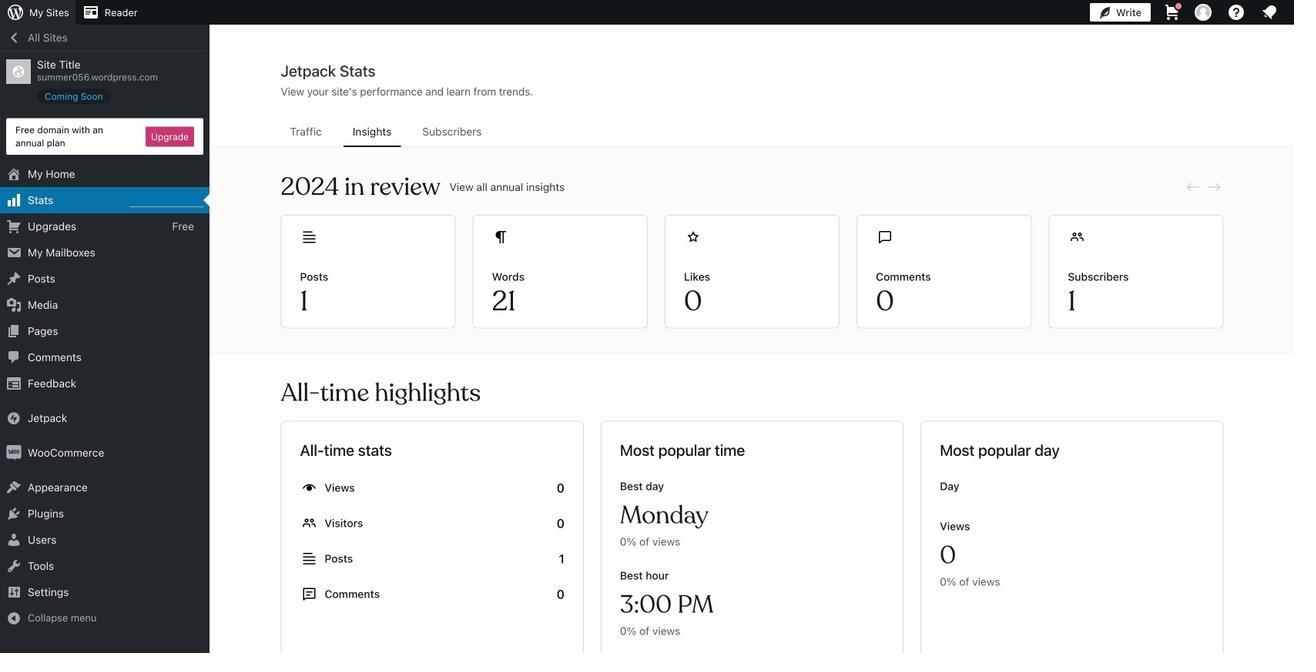 Task type: vqa. For each thing, say whether or not it's contained in the screenshot.
highest hourly views 0 image on the left top of the page
yes



Task type: locate. For each thing, give the bounding box(es) containing it.
my shopping cart image
[[1163, 3, 1182, 22]]

manage your notifications image
[[1260, 3, 1279, 22]]

1 vertical spatial img image
[[6, 445, 22, 461]]

highest hourly views 0 image
[[130, 197, 203, 207]]

img image
[[6, 411, 22, 426], [6, 445, 22, 461]]

1 img image from the top
[[6, 411, 22, 426]]

my profile image
[[1195, 4, 1212, 21]]

main content
[[210, 61, 1294, 653]]

2 img image from the top
[[6, 445, 22, 461]]

0 vertical spatial img image
[[6, 411, 22, 426]]

menu
[[281, 118, 1224, 147]]



Task type: describe. For each thing, give the bounding box(es) containing it.
help image
[[1227, 3, 1246, 22]]



